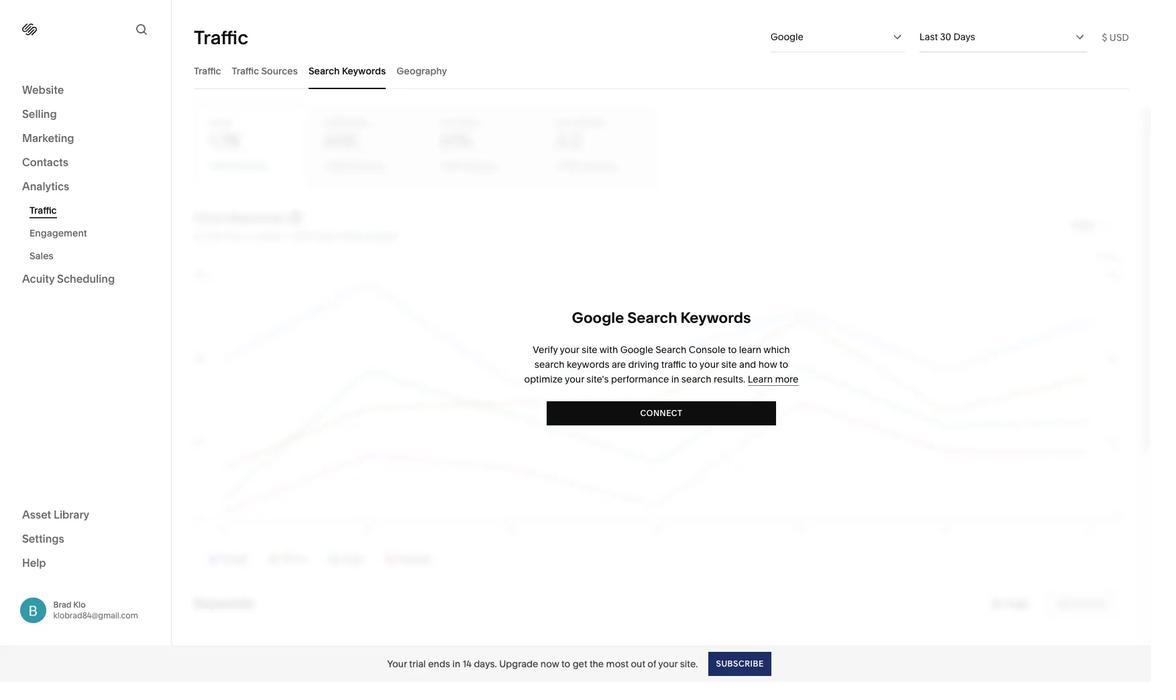 Task type: describe. For each thing, give the bounding box(es) containing it.
which
[[764, 344, 790, 356]]

0 horizontal spatial site
[[582, 344, 597, 356]]

acuity
[[22, 272, 55, 286]]

1 horizontal spatial keywords
[[680, 309, 751, 327]]

analytics
[[22, 180, 69, 193]]

and
[[739, 359, 756, 371]]

search inside 'button'
[[308, 65, 340, 77]]

traffic
[[661, 359, 686, 371]]

settings
[[22, 532, 64, 546]]

marketing link
[[22, 131, 149, 147]]

your down console
[[699, 359, 719, 371]]

sources
[[261, 65, 298, 77]]

verify your site with google search console to learn which search keywords are driving traffic to your site and how to optimize your site's performance in search results.
[[524, 344, 790, 386]]

your trial ends in 14 days. upgrade now to get the most out of your site.
[[387, 658, 698, 670]]

klo
[[73, 600, 86, 610]]

Google field
[[771, 22, 905, 52]]

library
[[54, 508, 89, 522]]

days
[[953, 31, 975, 43]]

google for google search keywords
[[572, 309, 624, 327]]

out
[[631, 658, 645, 670]]

google search keywords
[[572, 309, 751, 327]]

ends
[[428, 658, 450, 670]]

website
[[22, 83, 64, 97]]

asset library
[[22, 508, 89, 522]]

website link
[[22, 83, 149, 99]]

traffic button
[[194, 52, 221, 89]]

your up keywords
[[560, 344, 579, 356]]

keywords
[[567, 359, 609, 371]]

last 30 days button
[[919, 22, 1087, 52]]

acuity scheduling link
[[22, 272, 149, 288]]

search keywords button
[[308, 52, 386, 89]]

marketing
[[22, 131, 74, 145]]

with
[[599, 344, 618, 356]]

$ usd
[[1102, 31, 1129, 43]]

help
[[22, 556, 46, 570]]

search keywords
[[308, 65, 386, 77]]

google inside verify your site with google search console to learn which search keywords are driving traffic to your site and how to optimize your site's performance in search results.
[[620, 344, 653, 356]]

traffic sources
[[232, 65, 298, 77]]

optimize
[[524, 374, 563, 386]]

driving
[[628, 359, 659, 371]]

traffic link
[[30, 199, 156, 222]]

your down keywords
[[565, 374, 584, 386]]

geography button
[[397, 52, 447, 89]]

contacts link
[[22, 155, 149, 171]]

learn
[[739, 344, 761, 356]]

subscribe button
[[709, 652, 771, 676]]

are
[[612, 359, 626, 371]]

analytics link
[[22, 179, 149, 195]]

connect button
[[547, 402, 776, 426]]

brad klo klobrad84@gmail.com
[[53, 600, 138, 621]]

selling
[[22, 107, 57, 121]]

connect
[[640, 408, 683, 419]]

get
[[573, 658, 587, 670]]

geography
[[397, 65, 447, 77]]

30
[[940, 31, 951, 43]]

more
[[775, 374, 799, 386]]

in inside verify your site with google search console to learn which search keywords are driving traffic to your site and how to optimize your site's performance in search results.
[[671, 374, 679, 386]]

search inside verify your site with google search console to learn which search keywords are driving traffic to your site and how to optimize your site's performance in search results.
[[655, 344, 687, 356]]

1 vertical spatial search
[[627, 309, 677, 327]]

traffic sources button
[[232, 52, 298, 89]]

your right of
[[658, 658, 678, 670]]

usd
[[1109, 31, 1129, 43]]



Task type: locate. For each thing, give the bounding box(es) containing it.
1 vertical spatial keywords
[[680, 309, 751, 327]]

of
[[648, 658, 656, 670]]

console
[[689, 344, 726, 356]]

keywords left geography button
[[342, 65, 386, 77]]

engagement
[[30, 227, 87, 239]]

google
[[771, 31, 804, 43], [572, 309, 624, 327], [620, 344, 653, 356]]

in
[[671, 374, 679, 386], [452, 658, 460, 670]]

upgrade
[[499, 658, 538, 670]]

in left 14 at the left of page
[[452, 658, 460, 670]]

keywords inside 'button'
[[342, 65, 386, 77]]

search
[[308, 65, 340, 77], [627, 309, 677, 327], [655, 344, 687, 356]]

0 vertical spatial in
[[671, 374, 679, 386]]

your
[[387, 658, 407, 670]]

traffic
[[194, 26, 248, 49], [194, 65, 221, 77], [232, 65, 259, 77], [30, 205, 57, 217]]

to left learn
[[728, 344, 737, 356]]

0 horizontal spatial in
[[452, 658, 460, 670]]

traffic up traffic button
[[194, 26, 248, 49]]

how
[[758, 359, 777, 371]]

subscribe
[[716, 659, 764, 669]]

tab list
[[194, 52, 1129, 89]]

0 horizontal spatial search
[[534, 359, 565, 371]]

engagement link
[[30, 222, 156, 245]]

2 vertical spatial google
[[620, 344, 653, 356]]

search right sources
[[308, 65, 340, 77]]

site.
[[680, 658, 698, 670]]

1 horizontal spatial search
[[681, 374, 711, 386]]

learn
[[748, 374, 773, 386]]

keywords up console
[[680, 309, 751, 327]]

0 vertical spatial search
[[308, 65, 340, 77]]

$
[[1102, 31, 1107, 43]]

14
[[463, 658, 472, 670]]

last 30 days
[[919, 31, 975, 43]]

asset
[[22, 508, 51, 522]]

results.
[[714, 374, 745, 386]]

site
[[582, 344, 597, 356], [721, 359, 737, 371]]

site up results.
[[721, 359, 737, 371]]

traffic left sources
[[232, 65, 259, 77]]

1 horizontal spatial site
[[721, 359, 737, 371]]

settings link
[[22, 532, 149, 548]]

now
[[541, 658, 559, 670]]

to
[[728, 344, 737, 356], [689, 359, 697, 371], [779, 359, 788, 371], [561, 658, 570, 670]]

verify
[[533, 344, 558, 356]]

learn more link
[[748, 374, 799, 386]]

google for google
[[771, 31, 804, 43]]

days.
[[474, 658, 497, 670]]

contacts
[[22, 156, 68, 169]]

1 vertical spatial site
[[721, 359, 737, 371]]

traffic left traffic sources button
[[194, 65, 221, 77]]

1 vertical spatial google
[[572, 309, 624, 327]]

0 vertical spatial keywords
[[342, 65, 386, 77]]

acuity scheduling
[[22, 272, 115, 286]]

to left get
[[561, 658, 570, 670]]

keywords
[[342, 65, 386, 77], [680, 309, 751, 327]]

sales
[[30, 250, 54, 262]]

0 vertical spatial site
[[582, 344, 597, 356]]

1 vertical spatial search
[[681, 374, 711, 386]]

selling link
[[22, 107, 149, 123]]

in down traffic
[[671, 374, 679, 386]]

trial
[[409, 658, 426, 670]]

learn more
[[748, 374, 799, 386]]

search down verify
[[534, 359, 565, 371]]

tab list containing traffic
[[194, 52, 1129, 89]]

search down traffic
[[681, 374, 711, 386]]

klobrad84@gmail.com
[[53, 611, 138, 621]]

to up more
[[779, 359, 788, 371]]

search up verify your site with google search console to learn which search keywords are driving traffic to your site and how to optimize your site's performance in search results.
[[627, 309, 677, 327]]

performance
[[611, 374, 669, 386]]

asset library link
[[22, 507, 149, 524]]

most
[[606, 658, 629, 670]]

help link
[[22, 556, 46, 570]]

0 horizontal spatial keywords
[[342, 65, 386, 77]]

0 vertical spatial search
[[534, 359, 565, 371]]

search up traffic
[[655, 344, 687, 356]]

brad
[[53, 600, 71, 610]]

2 vertical spatial search
[[655, 344, 687, 356]]

scheduling
[[57, 272, 115, 286]]

site's
[[586, 374, 609, 386]]

sales link
[[30, 245, 156, 268]]

your
[[560, 344, 579, 356], [699, 359, 719, 371], [565, 374, 584, 386], [658, 658, 678, 670]]

traffic inside button
[[232, 65, 259, 77]]

site up keywords
[[582, 344, 597, 356]]

1 horizontal spatial in
[[671, 374, 679, 386]]

to right traffic
[[689, 359, 697, 371]]

0 vertical spatial google
[[771, 31, 804, 43]]

search
[[534, 359, 565, 371], [681, 374, 711, 386]]

google inside field
[[771, 31, 804, 43]]

traffic down analytics
[[30, 205, 57, 217]]

1 vertical spatial in
[[452, 658, 460, 670]]

last
[[919, 31, 938, 43]]

the
[[590, 658, 604, 670]]



Task type: vqa. For each thing, say whether or not it's contained in the screenshot.
'Methods'
no



